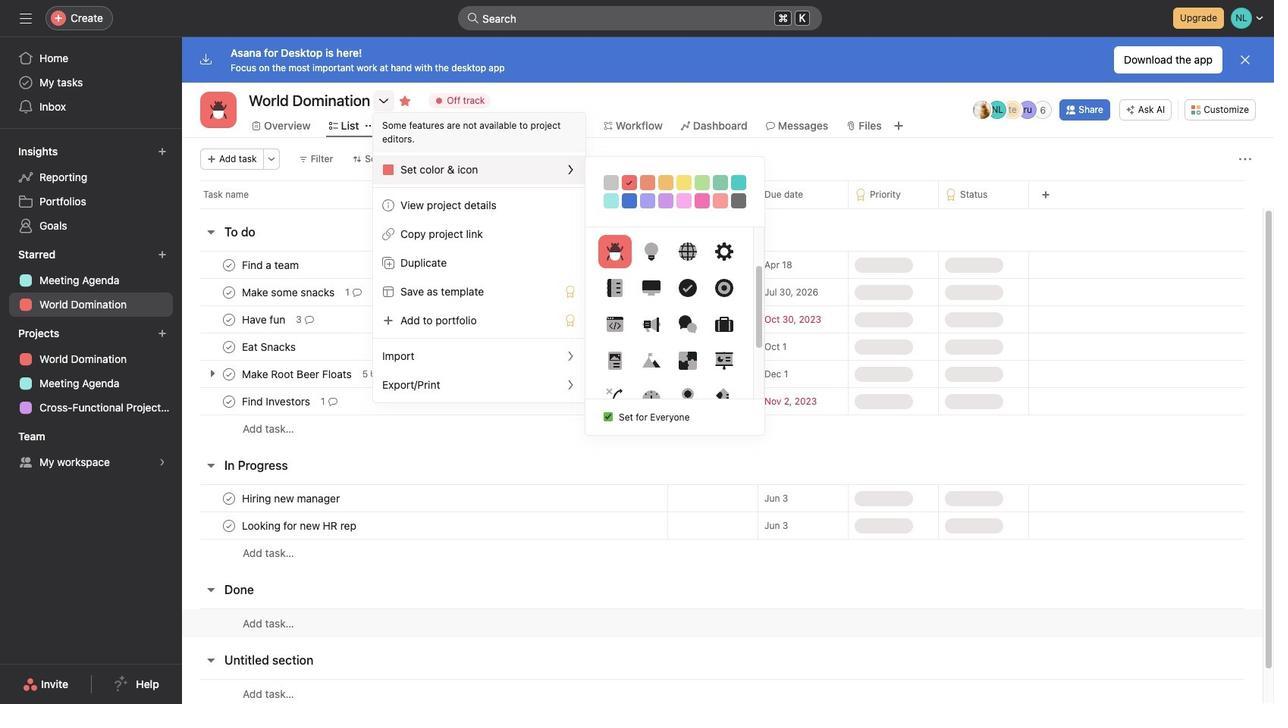 Task type: vqa. For each thing, say whether or not it's contained in the screenshot.
second Collapse task list for this group image from the top of the page
yes



Task type: describe. For each thing, give the bounding box(es) containing it.
new project or portfolio image
[[158, 329, 167, 338]]

new insights image
[[158, 147, 167, 156]]

briefcase image
[[715, 316, 733, 334]]

have fun cell
[[182, 306, 667, 334]]

more actions image
[[1239, 153, 1251, 165]]

3 comments image
[[305, 315, 314, 324]]

task name text field inside make root beer floats cell
[[239, 367, 356, 382]]

mark complete checkbox for 'find a team' cell
[[220, 256, 238, 274]]

hiring new manager cell
[[182, 485, 667, 513]]

remove from starred image
[[399, 95, 411, 107]]

expand subtask list for the task make root beer floats image
[[206, 368, 218, 380]]

make root beer floats cell
[[182, 360, 667, 388]]

mark complete image for task name text box in the make some snacks cell
[[220, 283, 238, 301]]

task name text field for "have fun" cell
[[239, 312, 290, 327]]

mark complete image for task name text box in 'hiring new manager' cell
[[220, 490, 238, 508]]

light bulb image
[[642, 243, 660, 261]]

show options image
[[378, 95, 390, 107]]

global element
[[0, 37, 182, 128]]

1 collapse task list for this group image from the top
[[205, 460, 217, 472]]

computer image
[[642, 279, 660, 297]]

prominent image
[[467, 12, 479, 24]]

mark complete checkbox for eat snacks cell
[[220, 338, 238, 356]]

find a team cell
[[182, 251, 667, 279]]

projects element
[[0, 320, 182, 423]]

teams element
[[0, 423, 182, 478]]

1 collapse task list for this group image from the top
[[205, 226, 217, 238]]

task name text field for mark complete checkbox inside the eat snacks cell
[[239, 339, 300, 355]]

task name text field for 'find a team' cell
[[239, 257, 303, 273]]

make some snacks cell
[[182, 278, 667, 306]]

globe image
[[678, 243, 697, 261]]

speed dial image
[[642, 388, 660, 407]]

insights element
[[0, 138, 182, 241]]

0 horizontal spatial bug image
[[209, 101, 228, 119]]

task name text field for make some snacks cell
[[239, 285, 339, 300]]

chat bubbles image
[[678, 316, 697, 334]]

mark complete checkbox inside find investors cell
[[220, 392, 238, 411]]

notebook image
[[606, 279, 624, 297]]

presentation image
[[715, 352, 733, 370]]

eat snacks cell
[[182, 333, 667, 361]]

add field image
[[1041, 190, 1050, 199]]

puzzle image
[[678, 352, 697, 370]]

mark complete image for task name text box within "looking for new hr rep" cell
[[220, 517, 238, 535]]

task name text field for 'hiring new manager' cell
[[239, 491, 344, 506]]

header to do tree grid
[[182, 251, 1263, 443]]

Search tasks, projects, and more text field
[[458, 6, 822, 30]]



Task type: locate. For each thing, give the bounding box(es) containing it.
2 mark complete image from the top
[[220, 365, 238, 383]]

starred element
[[0, 241, 182, 320]]

2 collapse task list for this group image from the top
[[205, 584, 217, 596]]

mark complete checkbox for "looking for new hr rep" cell
[[220, 517, 238, 535]]

row
[[182, 181, 1274, 209], [200, 208, 1245, 209], [182, 251, 1263, 279], [182, 278, 1263, 306], [182, 306, 1263, 334], [182, 333, 1263, 361], [182, 360, 1263, 388], [182, 388, 1263, 416], [182, 415, 1263, 443], [182, 485, 1263, 513], [182, 512, 1263, 540], [182, 539, 1263, 567], [182, 609, 1263, 638], [182, 680, 1263, 705]]

mark complete image right expand subtask list for the task make root beer floats icon
[[220, 365, 238, 383]]

1 vertical spatial mark complete checkbox
[[220, 338, 238, 356]]

mark complete image
[[220, 256, 238, 274], [220, 283, 238, 301], [220, 311, 238, 329], [220, 392, 238, 411], [220, 490, 238, 508], [220, 517, 238, 535]]

2 vertical spatial mark complete checkbox
[[220, 517, 238, 535]]

4 task name text field from the top
[[239, 367, 356, 382]]

task name text field for mark complete option within find investors cell
[[239, 394, 315, 409]]

ribbon image
[[678, 388, 697, 407]]

mark complete checkbox inside 'hiring new manager' cell
[[220, 490, 238, 508]]

dismiss image
[[1239, 54, 1251, 66]]

3 mark complete checkbox from the top
[[220, 517, 238, 535]]

task name text field inside 'hiring new manager' cell
[[239, 491, 344, 506]]

2 task name text field from the top
[[239, 285, 339, 300]]

menu
[[373, 113, 586, 403]]

6 task name text field from the top
[[239, 518, 361, 534]]

megaphone image
[[642, 316, 660, 334]]

mountain flag image
[[642, 352, 660, 370]]

mark complete checkbox for task name text box in 'hiring new manager' cell
[[220, 490, 238, 508]]

0 vertical spatial mark complete image
[[220, 338, 238, 356]]

add items to starred image
[[158, 250, 167, 259]]

task name text field inside make some snacks cell
[[239, 285, 339, 300]]

2 mark complete image from the top
[[220, 283, 238, 301]]

1 mark complete checkbox from the top
[[220, 283, 238, 301]]

menu item
[[373, 155, 586, 184]]

mark complete checkbox inside eat snacks cell
[[220, 338, 238, 356]]

1 vertical spatial bug image
[[606, 243, 624, 261]]

mark complete checkbox inside "looking for new hr rep" cell
[[220, 517, 238, 535]]

Task name text field
[[239, 257, 303, 273], [239, 285, 339, 300], [239, 312, 290, 327], [239, 367, 356, 382], [239, 491, 344, 506], [239, 518, 361, 534]]

4 mark complete image from the top
[[220, 392, 238, 411]]

5 mark complete checkbox from the top
[[220, 490, 238, 508]]

collapse task list for this group image
[[205, 460, 217, 472], [205, 655, 217, 667]]

0 vertical spatial bug image
[[209, 101, 228, 119]]

mark complete checkbox for task name text box in the make some snacks cell
[[220, 283, 238, 301]]

mark complete image
[[220, 338, 238, 356], [220, 365, 238, 383]]

mark complete checkbox inside make root beer floats cell
[[220, 365, 238, 383]]

mark complete image for task name text box inside the "have fun" cell
[[220, 311, 238, 329]]

1 task name text field from the top
[[239, 339, 300, 355]]

2 mark complete checkbox from the top
[[220, 311, 238, 329]]

mark complete image for mark complete option inside the make root beer floats cell
[[220, 365, 238, 383]]

1 comment image
[[328, 397, 337, 406]]

0 vertical spatial collapse task list for this group image
[[205, 460, 217, 472]]

3 task name text field from the top
[[239, 312, 290, 327]]

looking for new hr rep cell
[[182, 512, 667, 540]]

1 mark complete image from the top
[[220, 256, 238, 274]]

mark complete checkbox inside make some snacks cell
[[220, 283, 238, 301]]

1 vertical spatial collapse task list for this group image
[[205, 655, 217, 667]]

tab actions image
[[365, 121, 374, 130]]

3 mark complete image from the top
[[220, 311, 238, 329]]

0 vertical spatial mark complete checkbox
[[220, 256, 238, 274]]

mark complete image inside "have fun" cell
[[220, 311, 238, 329]]

5 subtasks image
[[371, 370, 380, 379]]

mark complete image inside make root beer floats cell
[[220, 365, 238, 383]]

page layout image
[[606, 352, 624, 370]]

mark complete image for mark complete checkbox inside the eat snacks cell
[[220, 338, 238, 356]]

mark complete image inside 'hiring new manager' cell
[[220, 490, 238, 508]]

0 vertical spatial collapse task list for this group image
[[205, 226, 217, 238]]

task name text field inside 'find a team' cell
[[239, 257, 303, 273]]

mark complete checkbox for task name text box inside the "have fun" cell
[[220, 311, 238, 329]]

5 task name text field from the top
[[239, 491, 344, 506]]

1 vertical spatial collapse task list for this group image
[[205, 584, 217, 596]]

mark complete checkbox inside "have fun" cell
[[220, 311, 238, 329]]

task name text field for "looking for new hr rep" cell
[[239, 518, 361, 534]]

0 vertical spatial task name text field
[[239, 339, 300, 355]]

None field
[[458, 6, 822, 30]]

shoe image
[[715, 388, 733, 407]]

more actions image
[[267, 155, 276, 164]]

mark complete checkbox inside 'find a team' cell
[[220, 256, 238, 274]]

see details, my workspace image
[[158, 458, 167, 467]]

collapse task list for this group image
[[205, 226, 217, 238], [205, 584, 217, 596]]

2 collapse task list for this group image from the top
[[205, 655, 217, 667]]

3 mark complete checkbox from the top
[[220, 365, 238, 383]]

2 mark complete checkbox from the top
[[220, 338, 238, 356]]

bug image
[[209, 101, 228, 119], [606, 243, 624, 261]]

Task name text field
[[239, 339, 300, 355], [239, 394, 315, 409]]

check image
[[678, 279, 697, 297]]

mark complete image for task name text box within 'find a team' cell
[[220, 256, 238, 274]]

line and symbols image
[[606, 388, 624, 407]]

Mark complete checkbox
[[220, 256, 238, 274], [220, 338, 238, 356], [220, 517, 238, 535]]

task name text field inside eat snacks cell
[[239, 339, 300, 355]]

add tab image
[[892, 120, 905, 132]]

2 task name text field from the top
[[239, 394, 315, 409]]

mark complete image inside eat snacks cell
[[220, 338, 238, 356]]

task name text field inside "looking for new hr rep" cell
[[239, 518, 361, 534]]

mark complete image right new project or portfolio icon
[[220, 338, 238, 356]]

1 vertical spatial mark complete image
[[220, 365, 238, 383]]

header in progress tree grid
[[182, 485, 1263, 567]]

1 horizontal spatial bug image
[[606, 243, 624, 261]]

1 vertical spatial task name text field
[[239, 394, 315, 409]]

task name text field inside "have fun" cell
[[239, 312, 290, 327]]

target image
[[715, 279, 733, 297]]

1 task name text field from the top
[[239, 257, 303, 273]]

None checkbox
[[604, 413, 613, 422]]

mark complete image inside find investors cell
[[220, 392, 238, 411]]

5 mark complete image from the top
[[220, 490, 238, 508]]

find investors cell
[[182, 388, 667, 416]]

task name text field inside find investors cell
[[239, 394, 315, 409]]

mark complete image inside "looking for new hr rep" cell
[[220, 517, 238, 535]]

Mark complete checkbox
[[220, 283, 238, 301], [220, 311, 238, 329], [220, 365, 238, 383], [220, 392, 238, 411], [220, 490, 238, 508]]

gear image
[[715, 243, 733, 261]]

1 mark complete checkbox from the top
[[220, 256, 238, 274]]

hide sidebar image
[[20, 12, 32, 24]]

mark complete image inside 'find a team' cell
[[220, 256, 238, 274]]

6 mark complete image from the top
[[220, 517, 238, 535]]

1 comment image
[[352, 288, 362, 297]]

4 mark complete checkbox from the top
[[220, 392, 238, 411]]

html image
[[606, 316, 624, 334]]

1 mark complete image from the top
[[220, 338, 238, 356]]



